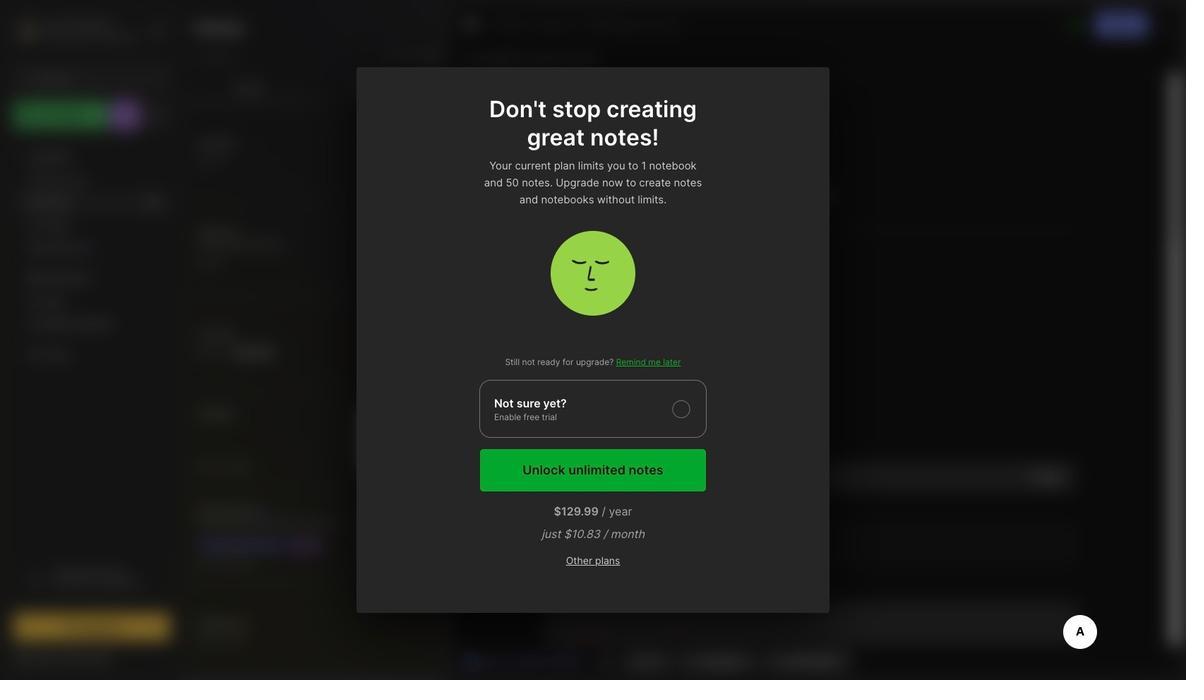 Task type: vqa. For each thing, say whether or not it's contained in the screenshot.
row group
no



Task type: describe. For each thing, give the bounding box(es) containing it.
happy face illustration image
[[551, 231, 636, 316]]

tree inside main element
[[5, 138, 179, 546]]

expand note image
[[463, 16, 480, 33]]

Note Editor text field
[[453, 73, 1182, 646]]

expand tags image
[[18, 297, 27, 306]]

note window element
[[453, 4, 1182, 676]]



Task type: locate. For each thing, give the bounding box(es) containing it.
None search field
[[39, 70, 158, 87]]

add tag image
[[597, 653, 614, 670]]

main element
[[0, 0, 184, 680]]

None checkbox
[[480, 380, 707, 438]]

none search field inside main element
[[39, 70, 158, 87]]

Search text field
[[39, 72, 158, 85]]

tree
[[5, 138, 179, 546]]

dialog
[[357, 67, 830, 613]]

tab list
[[184, 73, 449, 102]]

expand notebooks image
[[18, 275, 27, 283]]



